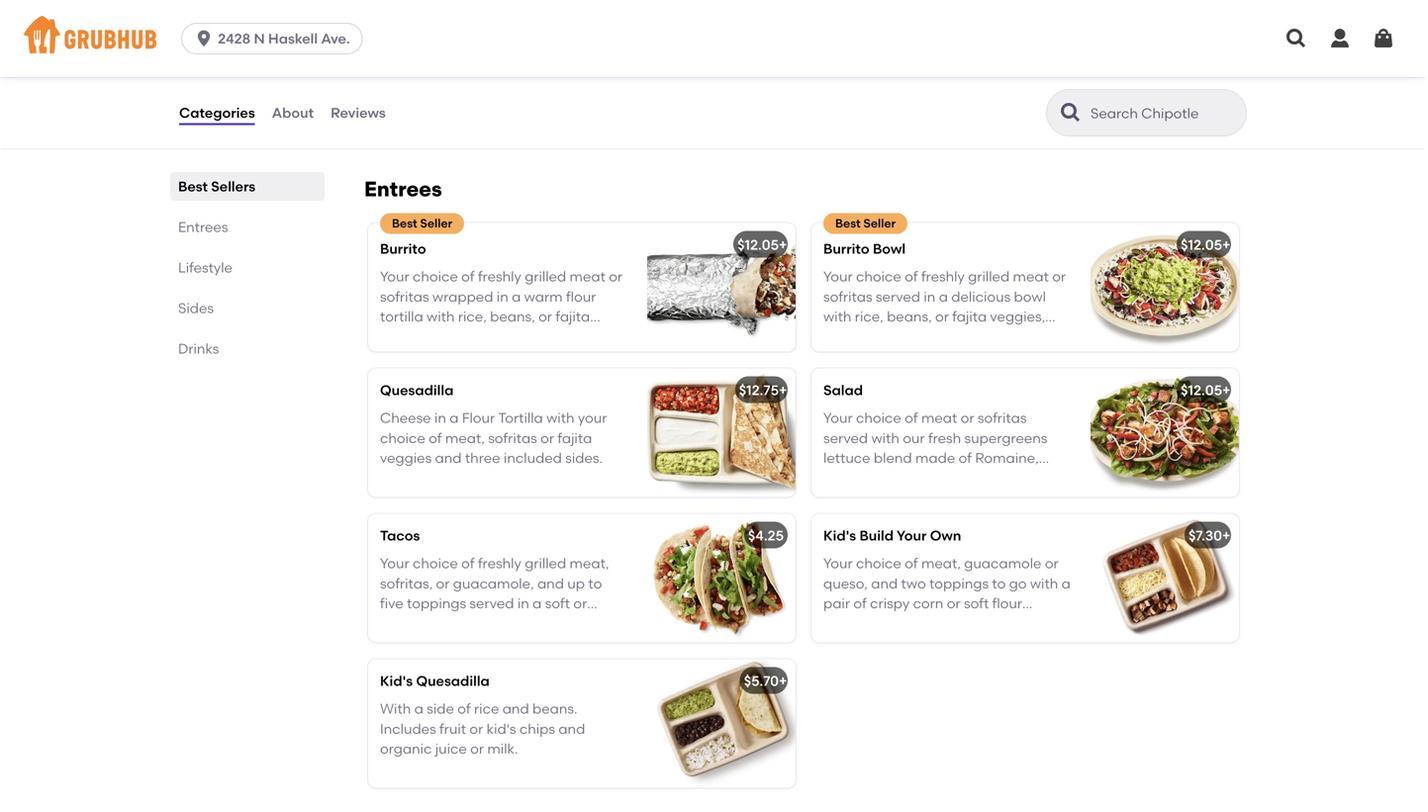 Task type: describe. For each thing, give the bounding box(es) containing it.
$12.05 + for burrito bowl
[[1181, 236, 1231, 253]]

best for burrito bowl
[[835, 216, 861, 230]]

kid's build your own image
[[1091, 514, 1239, 643]]

lifestyle
[[178, 259, 233, 276]]

meat
[[1013, 268, 1049, 285]]

and up the crispy
[[871, 575, 898, 592]]

up
[[567, 575, 585, 592]]

1 svg image from the left
[[1285, 27, 1308, 50]]

three
[[465, 450, 500, 467]]

choice for tacos
[[413, 555, 458, 572]]

of inside the your choice of freshly grilled meat or sofritas served in a delicious bowl with rice, beans, or fajita veggies, and topped with guac, salsa, queso blanco, sour cream or cheese.
[[905, 268, 918, 285]]

your choice of freshly grilled meat, sofritas, or guacamole, and up to five toppings served in a soft or hard-shell tortilla.
[[380, 555, 609, 632]]

sofritas,
[[380, 575, 433, 592]]

sides.
[[565, 450, 603, 467]]

sellers
[[211, 178, 256, 195]]

$5.70 +
[[744, 673, 787, 690]]

1 vertical spatial burrito bowl
[[823, 240, 906, 257]]

queso
[[1021, 329, 1062, 345]]

cheese
[[380, 410, 431, 427]]

and right rice
[[503, 701, 529, 718]]

milk. inside with a side of rice and beans. includes fruit or kid's chips and organic juice or milk.
[[487, 741, 518, 758]]

burrito inside button
[[826, 66, 873, 83]]

shell
[[418, 616, 448, 632]]

tortilla
[[498, 410, 543, 427]]

$5.70
[[744, 673, 779, 690]]

included
[[504, 450, 562, 467]]

of inside cheese in a flour tortilla with your choice of meat, sofritas or fajita veggies and three included sides.
[[429, 430, 442, 447]]

ave.
[[321, 30, 350, 47]]

guacamole,
[[453, 575, 534, 592]]

milk. inside your choice of meat, guacamole or queso, and two toppings to go with a pair of crispy corn or soft flour tortillas.includes fruit or kid's chips and organic juice or milk.
[[961, 636, 991, 653]]

in inside the your choice of freshly grilled meat or sofritas served in a delicious bowl with rice, beans, or fajita veggies, and topped with guac, salsa, queso blanco, sour cream or cheese.
[[924, 288, 936, 305]]

tacos image
[[647, 514, 796, 643]]

build
[[860, 527, 894, 544]]

$12.75 +
[[739, 382, 787, 399]]

fruit inside your choice of meat, guacamole or queso, and two toppings to go with a pair of crispy corn or soft flour tortillas.includes fruit or kid's chips and organic juice or milk.
[[938, 616, 965, 632]]

veggies,
[[990, 309, 1045, 325]]

your for your choice of freshly grilled meat or sofritas served in a delicious bowl with rice, beans, or fajita veggies, and topped with guac, salsa, queso blanco, sour cream or cheese.
[[823, 268, 853, 285]]

tortilla.
[[451, 616, 498, 632]]

best seller for burrito bowl
[[835, 216, 896, 230]]

or inside cheese in a flour tortilla with your choice of meat, sofritas or fajita veggies and three included sides.
[[541, 430, 554, 447]]

go
[[1009, 575, 1027, 592]]

cream
[[909, 349, 953, 366]]

burrito bowl button
[[812, 13, 1239, 131]]

$12.05 for burrito
[[738, 236, 779, 253]]

veggies
[[380, 450, 432, 467]]

grilled for meat
[[968, 268, 1010, 285]]

chips inside with a side of rice and beans. includes fruit or kid's chips and organic juice or milk.
[[519, 721, 555, 738]]

queso,
[[823, 575, 868, 592]]

+ for quesadilla
[[779, 382, 787, 399]]

reviews
[[331, 104, 386, 121]]

seller for burrito bowl
[[864, 216, 896, 230]]

your choice of meat, guacamole or queso, and two toppings to go with a pair of crispy corn or soft flour tortillas.includes fruit or kid's chips and organic juice or milk.
[[823, 555, 1071, 653]]

of right "pair"
[[854, 596, 867, 612]]

flour
[[992, 596, 1022, 612]]

cheese.
[[974, 349, 1025, 366]]

sides
[[178, 300, 214, 317]]

choice for burrito bowl
[[856, 268, 901, 285]]

2 svg image from the left
[[1328, 27, 1352, 50]]

choice inside cheese in a flour tortilla with your choice of meat, sofritas or fajita veggies and three included sides.
[[380, 430, 425, 447]]

blanco,
[[823, 349, 874, 366]]

with up cream
[[906, 329, 934, 345]]

+ for kid's quesadilla
[[779, 673, 787, 690]]

served inside the your choice of freshly grilled meat or sofritas served in a delicious bowl with rice, beans, or fajita veggies, and topped with guac, salsa, queso blanco, sour cream or cheese.
[[876, 288, 920, 305]]

reviews button
[[330, 77, 387, 148]]

categories
[[179, 104, 255, 121]]

your for your choice of meat, guacamole or queso, and two toppings to go with a pair of crispy corn or soft flour tortillas.includes fruit or kid's chips and organic juice or milk.
[[823, 555, 853, 572]]

kid's build your own
[[823, 527, 961, 544]]

$4.25
[[748, 527, 784, 544]]

rice
[[474, 701, 499, 718]]

a inside with a side of rice and beans. includes fruit or kid's chips and organic juice or milk.
[[414, 701, 423, 718]]

beans,
[[887, 309, 932, 325]]

burrito inside 'button'
[[383, 66, 429, 83]]

a inside your choice of freshly grilled meat, sofritas, or guacamole, and up to five toppings served in a soft or hard-shell tortilla.
[[533, 596, 542, 612]]

and inside your choice of freshly grilled meat, sofritas, or guacamole, and up to five toppings served in a soft or hard-shell tortilla.
[[537, 575, 564, 592]]

seller for burrito
[[420, 216, 452, 230]]

fajita inside the your choice of freshly grilled meat or sofritas served in a delicious bowl with rice, beans, or fajita veggies, and topped with guac, salsa, queso blanco, sour cream or cheese.
[[952, 309, 987, 325]]

about button
[[271, 77, 315, 148]]

$12.05 + for burrito
[[738, 236, 787, 253]]

+ for salad
[[1222, 382, 1231, 399]]

bowl
[[1014, 288, 1046, 305]]

kid's quesadilla
[[380, 673, 490, 690]]

0 horizontal spatial best
[[178, 178, 208, 195]]

Search Chipotle search field
[[1089, 104, 1240, 123]]

0 vertical spatial entrees
[[364, 177, 442, 202]]

grilled for meat,
[[525, 555, 566, 572]]

n
[[254, 30, 265, 47]]

$12.75
[[739, 382, 779, 399]]

sour
[[877, 349, 906, 366]]

soft inside your choice of meat, guacamole or queso, and two toppings to go with a pair of crispy corn or soft flour tortillas.includes fruit or kid's chips and organic juice or milk.
[[964, 596, 989, 612]]

and down 'beans.'
[[559, 721, 585, 738]]

guac,
[[938, 329, 976, 345]]

rice,
[[855, 309, 884, 325]]

$12.05 for burrito bowl
[[1181, 236, 1222, 253]]

chips inside your choice of meat, guacamole or queso, and two toppings to go with a pair of crispy corn or soft flour tortillas.includes fruit or kid's chips and organic juice or milk.
[[1018, 616, 1054, 632]]

guacamole
[[964, 555, 1042, 572]]

drinks
[[178, 340, 219, 357]]



Task type: vqa. For each thing, say whether or not it's contained in the screenshot.
"$4.25"
yes



Task type: locate. For each thing, give the bounding box(es) containing it.
kid's quesadilla image
[[647, 660, 796, 788]]

quesadilla image
[[647, 369, 796, 497]]

0 horizontal spatial grilled
[[525, 555, 566, 572]]

juice down corn at the right bottom
[[909, 636, 940, 653]]

entrees down reviews button
[[364, 177, 442, 202]]

0 horizontal spatial milk.
[[487, 741, 518, 758]]

in down guacamole,
[[517, 596, 529, 612]]

your left "own" at the right bottom
[[897, 527, 927, 544]]

1 best seller from the left
[[392, 216, 452, 230]]

to left go
[[992, 575, 1006, 592]]

2 horizontal spatial best
[[835, 216, 861, 230]]

fajita up sides.
[[558, 430, 592, 447]]

kid's down flour
[[985, 616, 1014, 632]]

choice up rice,
[[856, 268, 901, 285]]

entrees up lifestyle
[[178, 219, 228, 236]]

of up veggies
[[429, 430, 442, 447]]

freshly for in
[[921, 268, 965, 285]]

1 vertical spatial freshly
[[478, 555, 521, 572]]

0 horizontal spatial served
[[470, 596, 514, 612]]

1 horizontal spatial toppings
[[929, 575, 989, 592]]

1 soft from the left
[[545, 596, 570, 612]]

kid's for kid's quesadilla
[[380, 673, 413, 690]]

0 horizontal spatial organic
[[380, 741, 432, 758]]

to right up
[[588, 575, 602, 592]]

tortillas.includes
[[823, 616, 935, 632]]

corn
[[913, 596, 944, 612]]

kid's left build
[[823, 527, 856, 544]]

in
[[924, 288, 936, 305], [434, 410, 446, 427], [517, 596, 529, 612]]

1 vertical spatial fruit
[[439, 721, 466, 738]]

two
[[901, 575, 926, 592]]

0 horizontal spatial fajita
[[558, 430, 592, 447]]

soft down up
[[545, 596, 570, 612]]

grilled inside your choice of freshly grilled meat, sofritas, or guacamole, and up to five toppings served in a soft or hard-shell tortilla.
[[525, 555, 566, 572]]

best seller
[[392, 216, 452, 230], [835, 216, 896, 230]]

search icon image
[[1059, 101, 1083, 125]]

choice inside the your choice of freshly grilled meat or sofritas served in a delicious bowl with rice, beans, or fajita veggies, and topped with guac, salsa, queso blanco, sour cream or cheese.
[[856, 268, 901, 285]]

quesadilla up side
[[416, 673, 490, 690]]

freshly for and
[[478, 555, 521, 572]]

kid's
[[823, 527, 856, 544], [380, 673, 413, 690]]

1 vertical spatial in
[[434, 410, 446, 427]]

$12.05
[[738, 236, 779, 253], [1181, 236, 1222, 253], [1181, 382, 1222, 399]]

fajita inside cheese in a flour tortilla with your choice of meat, sofritas or fajita veggies and three included sides.
[[558, 430, 592, 447]]

0 horizontal spatial svg image
[[1285, 27, 1308, 50]]

organic inside with a side of rice and beans. includes fruit or kid's chips and organic juice or milk.
[[380, 741, 432, 758]]

1 vertical spatial kid's
[[487, 721, 516, 738]]

tacos
[[380, 527, 420, 544]]

sofritas down tortilla
[[488, 430, 537, 447]]

bowl
[[876, 66, 909, 83], [873, 240, 906, 257]]

1 vertical spatial juice
[[435, 741, 467, 758]]

chips down flour
[[1018, 616, 1054, 632]]

organic down "tortillas.includes"
[[853, 636, 905, 653]]

to inside your choice of freshly grilled meat, sofritas, or guacamole, and up to five toppings served in a soft or hard-shell tortilla.
[[588, 575, 602, 592]]

of inside your choice of freshly grilled meat, sofritas, or guacamole, and up to five toppings served in a soft or hard-shell tortilla.
[[461, 555, 475, 572]]

1 horizontal spatial best seller
[[835, 216, 896, 230]]

chips down 'beans.'
[[519, 721, 555, 738]]

to
[[588, 575, 602, 592], [992, 575, 1006, 592]]

fruit down corn at the right bottom
[[938, 616, 965, 632]]

and inside cheese in a flour tortilla with your choice of meat, sofritas or fajita veggies and three included sides.
[[435, 450, 462, 467]]

best sellers
[[178, 178, 256, 195]]

a
[[939, 288, 948, 305], [450, 410, 459, 427], [1062, 575, 1071, 592], [533, 596, 542, 612], [414, 701, 423, 718]]

in right cheese
[[434, 410, 446, 427]]

milk. down guacamole
[[961, 636, 991, 653]]

meat, up up
[[570, 555, 609, 572]]

+ for kid's build your own
[[1222, 527, 1231, 544]]

burrito bowl inside button
[[826, 66, 909, 83]]

grilled inside the your choice of freshly grilled meat or sofritas served in a delicious bowl with rice, beans, or fajita veggies, and topped with guac, salsa, queso blanco, sour cream or cheese.
[[968, 268, 1010, 285]]

1 horizontal spatial freshly
[[921, 268, 965, 285]]

toppings inside your choice of meat, guacamole or queso, and two toppings to go with a pair of crispy corn or soft flour tortillas.includes fruit or kid's chips and organic juice or milk.
[[929, 575, 989, 592]]

1 horizontal spatial meat,
[[570, 555, 609, 572]]

burrito bowl image
[[1091, 223, 1239, 352]]

2428
[[218, 30, 251, 47]]

burrito button
[[368, 13, 796, 131]]

bowl inside button
[[876, 66, 909, 83]]

cheese in a flour tortilla with your choice of meat, sofritas or fajita veggies and three included sides.
[[380, 410, 607, 467]]

choice down build
[[856, 555, 901, 572]]

0 vertical spatial grilled
[[968, 268, 1010, 285]]

burrito image
[[647, 223, 796, 352]]

fajita
[[952, 309, 987, 325], [558, 430, 592, 447]]

quesadilla up cheese
[[380, 382, 454, 399]]

served up the beans, on the top
[[876, 288, 920, 305]]

own
[[930, 527, 961, 544]]

about
[[272, 104, 314, 121]]

0 horizontal spatial to
[[588, 575, 602, 592]]

0 vertical spatial freshly
[[921, 268, 965, 285]]

1 horizontal spatial in
[[517, 596, 529, 612]]

svg image inside 2428 n haskell ave. button
[[194, 29, 214, 48]]

in inside cheese in a flour tortilla with your choice of meat, sofritas or fajita veggies and three included sides.
[[434, 410, 446, 427]]

salad
[[823, 382, 863, 399]]

hard-
[[380, 616, 418, 632]]

a inside the your choice of freshly grilled meat or sofritas served in a delicious bowl with rice, beans, or fajita veggies, and topped with guac, salsa, queso blanco, sour cream or cheese.
[[939, 288, 948, 305]]

$7.30
[[1189, 527, 1222, 544]]

includes
[[380, 721, 436, 738]]

1 vertical spatial entrees
[[178, 219, 228, 236]]

0 horizontal spatial soft
[[545, 596, 570, 612]]

1 horizontal spatial grilled
[[968, 268, 1010, 285]]

freshly inside your choice of freshly grilled meat, sofritas, or guacamole, and up to five toppings served in a soft or hard-shell tortilla.
[[478, 555, 521, 572]]

0 vertical spatial sofritas
[[823, 288, 873, 305]]

2428 n haskell ave.
[[218, 30, 350, 47]]

seller
[[420, 216, 452, 230], [864, 216, 896, 230]]

0 vertical spatial kid's
[[985, 616, 1014, 632]]

quesadilla
[[380, 382, 454, 399], [416, 673, 490, 690]]

juice down side
[[435, 741, 467, 758]]

with right go
[[1030, 575, 1058, 592]]

milk.
[[961, 636, 991, 653], [487, 741, 518, 758]]

kid's inside with a side of rice and beans. includes fruit or kid's chips and organic juice or milk.
[[487, 721, 516, 738]]

1 vertical spatial sofritas
[[488, 430, 537, 447]]

kid's for kid's build your own
[[823, 527, 856, 544]]

beans.
[[533, 701, 578, 718]]

1 vertical spatial milk.
[[487, 741, 518, 758]]

2 vertical spatial in
[[517, 596, 529, 612]]

1 seller from the left
[[420, 216, 452, 230]]

toppings
[[929, 575, 989, 592], [407, 596, 466, 612]]

topped
[[853, 329, 903, 345]]

burrito
[[383, 66, 429, 83], [826, 66, 873, 83], [380, 240, 426, 257], [823, 240, 870, 257]]

served inside your choice of freshly grilled meat, sofritas, or guacamole, and up to five toppings served in a soft or hard-shell tortilla.
[[470, 596, 514, 612]]

2 horizontal spatial meat,
[[921, 555, 961, 572]]

choice
[[856, 268, 901, 285], [380, 430, 425, 447], [413, 555, 458, 572], [856, 555, 901, 572]]

0 horizontal spatial meat,
[[445, 430, 485, 447]]

organic down includes
[[380, 741, 432, 758]]

grilled
[[968, 268, 1010, 285], [525, 555, 566, 572]]

your inside your choice of meat, guacamole or queso, and two toppings to go with a pair of crispy corn or soft flour tortillas.includes fruit or kid's chips and organic juice or milk.
[[823, 555, 853, 572]]

2 seller from the left
[[864, 216, 896, 230]]

your choice of freshly grilled meat or sofritas served in a delicious bowl with rice, beans, or fajita veggies, and topped with guac, salsa, queso blanco, sour cream or cheese.
[[823, 268, 1066, 366]]

0 horizontal spatial svg image
[[194, 29, 214, 48]]

crispy
[[870, 596, 910, 612]]

served down guacamole,
[[470, 596, 514, 612]]

1 horizontal spatial sofritas
[[823, 288, 873, 305]]

choice for kid's build your own
[[856, 555, 901, 572]]

svg image
[[1285, 27, 1308, 50], [1328, 27, 1352, 50]]

juice
[[909, 636, 940, 653], [435, 741, 467, 758]]

fajita down delicious in the top right of the page
[[952, 309, 987, 325]]

2 soft from the left
[[964, 596, 989, 612]]

$7.30 +
[[1189, 527, 1231, 544]]

categories button
[[178, 77, 256, 148]]

1 horizontal spatial seller
[[864, 216, 896, 230]]

grilled up guacamole,
[[525, 555, 566, 572]]

juice inside your choice of meat, guacamole or queso, and two toppings to go with a pair of crispy corn or soft flour tortillas.includes fruit or kid's chips and organic juice or milk.
[[909, 636, 940, 653]]

0 horizontal spatial sofritas
[[488, 430, 537, 447]]

$12.05 +
[[738, 236, 787, 253], [1181, 236, 1231, 253], [1181, 382, 1231, 399]]

svg image
[[1372, 27, 1396, 50], [194, 29, 214, 48]]

and
[[823, 329, 850, 345], [435, 450, 462, 467], [537, 575, 564, 592], [871, 575, 898, 592], [823, 636, 850, 653], [503, 701, 529, 718], [559, 721, 585, 738]]

1 horizontal spatial served
[[876, 288, 920, 305]]

organic inside your choice of meat, guacamole or queso, and two toppings to go with a pair of crispy corn or soft flour tortillas.includes fruit or kid's chips and organic juice or milk.
[[853, 636, 905, 653]]

with left the your
[[546, 410, 575, 427]]

toppings up shell
[[407, 596, 466, 612]]

and inside the your choice of freshly grilled meat or sofritas served in a delicious bowl with rice, beans, or fajita veggies, and topped with guac, salsa, queso blanco, sour cream or cheese.
[[823, 329, 850, 345]]

entrees
[[364, 177, 442, 202], [178, 219, 228, 236]]

1 horizontal spatial fruit
[[938, 616, 965, 632]]

1 vertical spatial chips
[[519, 721, 555, 738]]

1 horizontal spatial soft
[[964, 596, 989, 612]]

1 vertical spatial quesadilla
[[416, 673, 490, 690]]

haskell
[[268, 30, 318, 47]]

fruit inside with a side of rice and beans. includes fruit or kid's chips and organic juice or milk.
[[439, 721, 466, 738]]

0 vertical spatial fajita
[[952, 309, 987, 325]]

of up two
[[905, 555, 918, 572]]

best
[[178, 178, 208, 195], [392, 216, 417, 230], [835, 216, 861, 230]]

a right go
[[1062, 575, 1071, 592]]

0 vertical spatial chips
[[1018, 616, 1054, 632]]

milk. down rice
[[487, 741, 518, 758]]

freshly up delicious in the top right of the page
[[921, 268, 965, 285]]

your inside your choice of freshly grilled meat, sofritas, or guacamole, and up to five toppings served in a soft or hard-shell tortilla.
[[380, 555, 409, 572]]

your up 'sofritas,'
[[380, 555, 409, 572]]

your
[[823, 268, 853, 285], [897, 527, 927, 544], [380, 555, 409, 572], [823, 555, 853, 572]]

freshly up guacamole,
[[478, 555, 521, 572]]

of up the beans, on the top
[[905, 268, 918, 285]]

and left up
[[537, 575, 564, 592]]

0 horizontal spatial best seller
[[392, 216, 452, 230]]

0 horizontal spatial toppings
[[407, 596, 466, 612]]

of left rice
[[457, 701, 471, 718]]

1 vertical spatial grilled
[[525, 555, 566, 572]]

sofritas
[[823, 288, 873, 305], [488, 430, 537, 447]]

a inside cheese in a flour tortilla with your choice of meat, sofritas or fajita veggies and three included sides.
[[450, 410, 459, 427]]

choice up 'sofritas,'
[[413, 555, 458, 572]]

with inside your choice of meat, guacamole or queso, and two toppings to go with a pair of crispy corn or soft flour tortillas.includes fruit or kid's chips and organic juice or milk.
[[1030, 575, 1058, 592]]

1 vertical spatial kid's
[[380, 673, 413, 690]]

1 horizontal spatial fajita
[[952, 309, 987, 325]]

meat, down flour
[[445, 430, 485, 447]]

fruit down side
[[439, 721, 466, 738]]

meat, down "own" at the right bottom
[[921, 555, 961, 572]]

and up blanco,
[[823, 329, 850, 345]]

0 vertical spatial kid's
[[823, 527, 856, 544]]

choice inside your choice of meat, guacamole or queso, and two toppings to go with a pair of crispy corn or soft flour tortillas.includes fruit or kid's chips and organic juice or milk.
[[856, 555, 901, 572]]

salsa,
[[979, 329, 1018, 345]]

of inside with a side of rice and beans. includes fruit or kid's chips and organic juice or milk.
[[457, 701, 471, 718]]

1 horizontal spatial organic
[[853, 636, 905, 653]]

2 best seller from the left
[[835, 216, 896, 230]]

your up blanco,
[[823, 268, 853, 285]]

kid's down rice
[[487, 721, 516, 738]]

chips
[[1018, 616, 1054, 632], [519, 721, 555, 738]]

and down "pair"
[[823, 636, 850, 653]]

to inside your choice of meat, guacamole or queso, and two toppings to go with a pair of crispy corn or soft flour tortillas.includes fruit or kid's chips and organic juice or milk.
[[992, 575, 1006, 592]]

fruit
[[938, 616, 965, 632], [439, 721, 466, 738]]

0 horizontal spatial juice
[[435, 741, 467, 758]]

served
[[876, 288, 920, 305], [470, 596, 514, 612]]

1 horizontal spatial juice
[[909, 636, 940, 653]]

0 vertical spatial organic
[[853, 636, 905, 653]]

0 vertical spatial burrito bowl
[[826, 66, 909, 83]]

soft inside your choice of freshly grilled meat, sofritas, or guacamole, and up to five toppings served in a soft or hard-shell tortilla.
[[545, 596, 570, 612]]

1 vertical spatial fajita
[[558, 430, 592, 447]]

2 horizontal spatial in
[[924, 288, 936, 305]]

0 vertical spatial milk.
[[961, 636, 991, 653]]

with left rice,
[[823, 309, 852, 325]]

0 horizontal spatial entrees
[[178, 219, 228, 236]]

meat,
[[445, 430, 485, 447], [570, 555, 609, 572], [921, 555, 961, 572]]

meat, inside your choice of freshly grilled meat, sofritas, or guacamole, and up to five toppings served in a soft or hard-shell tortilla.
[[570, 555, 609, 572]]

with a side of rice and beans. includes fruit or kid's chips and organic juice or milk.
[[380, 701, 585, 758]]

0 vertical spatial toppings
[[929, 575, 989, 592]]

organic
[[853, 636, 905, 653], [380, 741, 432, 758]]

freshly inside the your choice of freshly grilled meat or sofritas served in a delicious bowl with rice, beans, or fajita veggies, and topped with guac, salsa, queso blanco, sour cream or cheese.
[[921, 268, 965, 285]]

0 horizontal spatial seller
[[420, 216, 452, 230]]

0 vertical spatial served
[[876, 288, 920, 305]]

toppings up corn at the right bottom
[[929, 575, 989, 592]]

grilled up delicious in the top right of the page
[[968, 268, 1010, 285]]

+
[[779, 236, 787, 253], [1222, 236, 1231, 253], [779, 382, 787, 399], [1222, 382, 1231, 399], [1222, 527, 1231, 544], [779, 673, 787, 690]]

1 horizontal spatial kid's
[[823, 527, 856, 544]]

in up the beans, on the top
[[924, 288, 936, 305]]

flour
[[462, 410, 495, 427]]

your
[[578, 410, 607, 427]]

your for your choice of freshly grilled meat, sofritas, or guacamole, and up to five toppings served in a soft or hard-shell tortilla.
[[380, 555, 409, 572]]

0 vertical spatial juice
[[909, 636, 940, 653]]

a left side
[[414, 701, 423, 718]]

2428 n haskell ave. button
[[181, 23, 371, 54]]

meat, inside your choice of meat, guacamole or queso, and two toppings to go with a pair of crispy corn or soft flour tortillas.includes fruit or kid's chips and organic juice or milk.
[[921, 555, 961, 572]]

soft left flour
[[964, 596, 989, 612]]

0 horizontal spatial kid's
[[487, 721, 516, 738]]

and left the "three"
[[435, 450, 462, 467]]

1 horizontal spatial best
[[392, 216, 417, 230]]

kid's
[[985, 616, 1014, 632], [487, 721, 516, 738]]

a down guacamole,
[[533, 596, 542, 612]]

of
[[905, 268, 918, 285], [429, 430, 442, 447], [461, 555, 475, 572], [905, 555, 918, 572], [854, 596, 867, 612], [457, 701, 471, 718]]

with inside cheese in a flour tortilla with your choice of meat, sofritas or fajita veggies and three included sides.
[[546, 410, 575, 427]]

0 vertical spatial bowl
[[876, 66, 909, 83]]

juice inside with a side of rice and beans. includes fruit or kid's chips and organic juice or milk.
[[435, 741, 467, 758]]

1 horizontal spatial entrees
[[364, 177, 442, 202]]

of up guacamole,
[[461, 555, 475, 572]]

0 vertical spatial quesadilla
[[380, 382, 454, 399]]

1 horizontal spatial to
[[992, 575, 1006, 592]]

1 horizontal spatial milk.
[[961, 636, 991, 653]]

five
[[380, 596, 404, 612]]

with
[[380, 701, 411, 718]]

sofritas up rice,
[[823, 288, 873, 305]]

choice down cheese
[[380, 430, 425, 447]]

choice inside your choice of freshly grilled meat, sofritas, or guacamole, and up to five toppings served in a soft or hard-shell tortilla.
[[413, 555, 458, 572]]

sofritas inside cheese in a flour tortilla with your choice of meat, sofritas or fajita veggies and three included sides.
[[488, 430, 537, 447]]

best seller for burrito
[[392, 216, 452, 230]]

1 horizontal spatial chips
[[1018, 616, 1054, 632]]

your inside the your choice of freshly grilled meat or sofritas served in a delicious bowl with rice, beans, or fajita veggies, and topped with guac, salsa, queso blanco, sour cream or cheese.
[[823, 268, 853, 285]]

kid's up with
[[380, 673, 413, 690]]

0 horizontal spatial kid's
[[380, 673, 413, 690]]

soft
[[545, 596, 570, 612], [964, 596, 989, 612]]

1 horizontal spatial svg image
[[1328, 27, 1352, 50]]

2 to from the left
[[992, 575, 1006, 592]]

in inside your choice of freshly grilled meat, sofritas, or guacamole, and up to five toppings served in a soft or hard-shell tortilla.
[[517, 596, 529, 612]]

meat, inside cheese in a flour tortilla with your choice of meat, sofritas or fajita veggies and three included sides.
[[445, 430, 485, 447]]

side
[[427, 701, 454, 718]]

1 horizontal spatial kid's
[[985, 616, 1014, 632]]

0 horizontal spatial in
[[434, 410, 446, 427]]

0 horizontal spatial fruit
[[439, 721, 466, 738]]

freshly
[[921, 268, 965, 285], [478, 555, 521, 572]]

1 vertical spatial served
[[470, 596, 514, 612]]

main navigation navigation
[[0, 0, 1425, 77]]

0 vertical spatial fruit
[[938, 616, 965, 632]]

salad image
[[1091, 369, 1239, 497]]

a left flour
[[450, 410, 459, 427]]

1 vertical spatial organic
[[380, 741, 432, 758]]

pair
[[823, 596, 850, 612]]

0 horizontal spatial freshly
[[478, 555, 521, 572]]

delicious
[[951, 288, 1011, 305]]

a left delicious in the top right of the page
[[939, 288, 948, 305]]

your up queso, at the right bottom of page
[[823, 555, 853, 572]]

1 vertical spatial toppings
[[407, 596, 466, 612]]

toppings inside your choice of freshly grilled meat, sofritas, or guacamole, and up to five toppings served in a soft or hard-shell tortilla.
[[407, 596, 466, 612]]

0 horizontal spatial chips
[[519, 721, 555, 738]]

sofritas inside the your choice of freshly grilled meat or sofritas served in a delicious bowl with rice, beans, or fajita veggies, and topped with guac, salsa, queso blanco, sour cream or cheese.
[[823, 288, 873, 305]]

1 to from the left
[[588, 575, 602, 592]]

kid's inside your choice of meat, guacamole or queso, and two toppings to go with a pair of crispy corn or soft flour tortillas.includes fruit or kid's chips and organic juice or milk.
[[985, 616, 1014, 632]]

best for burrito
[[392, 216, 417, 230]]

1 vertical spatial bowl
[[873, 240, 906, 257]]

0 vertical spatial in
[[924, 288, 936, 305]]

1 horizontal spatial svg image
[[1372, 27, 1396, 50]]

a inside your choice of meat, guacamole or queso, and two toppings to go with a pair of crispy corn or soft flour tortillas.includes fruit or kid's chips and organic juice or milk.
[[1062, 575, 1071, 592]]



